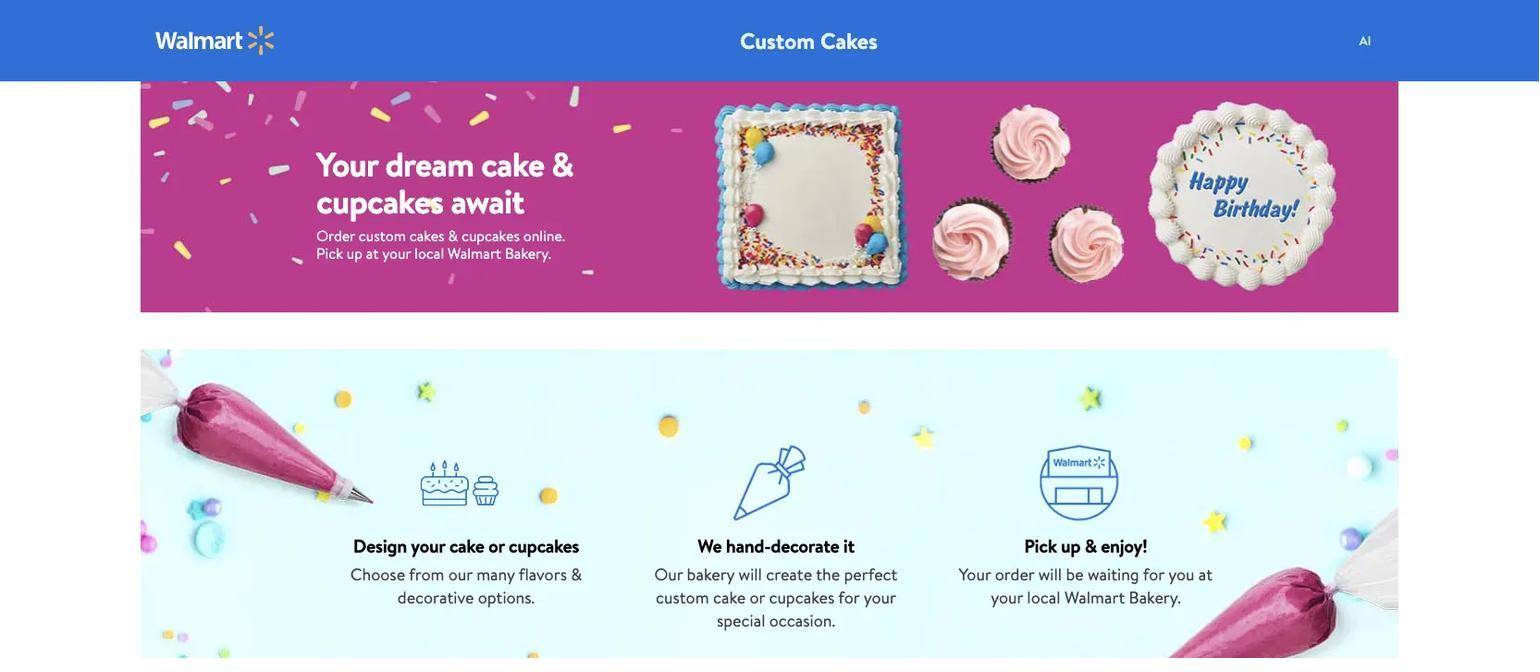 Task type: describe. For each thing, give the bounding box(es) containing it.
dream
[[385, 141, 474, 188]]

for inside pick up & enjoy! your order will be waiting for you at your local walmart bakery.
[[1143, 563, 1165, 586]]

enjoy!
[[1101, 533, 1148, 559]]

will for up
[[1039, 563, 1062, 586]]

order
[[316, 226, 355, 246]]

flavors
[[519, 563, 567, 586]]

decorative
[[398, 586, 474, 610]]

be
[[1066, 563, 1084, 586]]

cake for your
[[449, 533, 484, 559]]

bakery. inside pick up & enjoy! your order will be waiting for you at your local walmart bakery.
[[1129, 586, 1181, 610]]

options.
[[478, 586, 535, 610]]

your inside pick up & enjoy! your order will be waiting for you at your local walmart bakery.
[[991, 586, 1023, 610]]

& inside design your cake or cupcakes choose from our many flavors & decorative options.
[[571, 563, 582, 586]]

pick up & enjoy! your order will be waiting for you at your local walmart bakery.
[[959, 533, 1213, 610]]

al
[[1359, 31, 1371, 49]]

at inside pick up & enjoy! your order will be waiting for you at your local walmart bakery.
[[1199, 563, 1213, 586]]

from
[[409, 563, 444, 586]]

or inside we hand-decorate it our bakery will create the perfect custom cake or cupcakes for your special occasion.
[[750, 586, 765, 610]]

local inside pick up & enjoy! your order will be waiting for you at your local walmart bakery.
[[1027, 586, 1061, 610]]

up inside pick up & enjoy! your order will be waiting for you at your local walmart bakery.
[[1061, 533, 1081, 559]]

await
[[451, 178, 524, 224]]

order
[[995, 563, 1035, 586]]

online.
[[523, 226, 565, 246]]

will for hand-
[[739, 563, 762, 586]]

your inside your dream cake & cupcakes await order custom cakes & cupcakes online. pick up at your local walmart bakery.
[[316, 141, 378, 188]]

& right cakes
[[448, 226, 458, 246]]

our
[[655, 563, 683, 586]]

cupcakes inside design your cake or cupcakes choose from our many flavors & decorative options.
[[509, 533, 579, 559]]

occasion.
[[769, 610, 835, 633]]

we hand-decorate it our bakery will create the perfect custom cake or cupcakes for your special occasion.
[[655, 533, 898, 633]]

custom inside your dream cake & cupcakes await order custom cakes & cupcakes online. pick up at your local walmart bakery.
[[359, 226, 406, 246]]

many
[[477, 563, 515, 586]]

bakery
[[687, 563, 735, 586]]

design your cake or cupcakes choose from our many flavors & decorative options.
[[350, 533, 582, 610]]

you
[[1169, 563, 1195, 586]]

create
[[766, 563, 812, 586]]

al button
[[1347, 22, 1421, 59]]

custom inside we hand-decorate it our bakery will create the perfect custom cake or cupcakes for your special occasion.
[[656, 586, 709, 610]]

cake for dream
[[481, 141, 544, 188]]

up inside your dream cake & cupcakes await order custom cakes & cupcakes online. pick up at your local walmart bakery.
[[347, 243, 363, 264]]

& inside pick up & enjoy! your order will be waiting for you at your local walmart bakery.
[[1085, 533, 1097, 559]]

bakery. inside your dream cake & cupcakes await order custom cakes & cupcakes online. pick up at your local walmart bakery.
[[505, 243, 551, 264]]

walmart inside pick up & enjoy! your order will be waiting for you at your local walmart bakery.
[[1065, 586, 1125, 610]]

hand-
[[726, 533, 771, 559]]



Task type: vqa. For each thing, say whether or not it's contained in the screenshot.
the Shop All link related to Premium Beauty
no



Task type: locate. For each thing, give the bounding box(es) containing it.
the
[[816, 563, 840, 586]]

local inside your dream cake & cupcakes await order custom cakes & cupcakes online. pick up at your local walmart bakery.
[[414, 243, 444, 264]]

& up online.
[[552, 141, 574, 188]]

bakery. down await
[[505, 243, 551, 264]]

cakes
[[410, 226, 445, 246]]

1 horizontal spatial walmart
[[1065, 586, 1125, 610]]

at inside your dream cake & cupcakes await order custom cakes & cupcakes online. pick up at your local walmart bakery.
[[366, 243, 379, 264]]

cupcakes down await
[[462, 226, 520, 246]]

bakery.
[[505, 243, 551, 264], [1129, 586, 1181, 610]]

walmart down "waiting"
[[1065, 586, 1125, 610]]

walmart inside your dream cake & cupcakes await order custom cakes & cupcakes online. pick up at your local walmart bakery.
[[448, 243, 502, 264]]

up up be
[[1061, 533, 1081, 559]]

1 horizontal spatial local
[[1027, 586, 1061, 610]]

perfect
[[844, 563, 898, 586]]

0 horizontal spatial or
[[488, 533, 504, 559]]

1 horizontal spatial custom
[[656, 586, 709, 610]]

& left enjoy!
[[1085, 533, 1097, 559]]

or up special
[[750, 586, 765, 610]]

up
[[347, 243, 363, 264], [1061, 533, 1081, 559]]

or
[[488, 533, 504, 559], [750, 586, 765, 610]]

your
[[382, 243, 411, 264], [411, 533, 445, 559], [864, 586, 896, 610], [991, 586, 1023, 610]]

1 vertical spatial up
[[1061, 533, 1081, 559]]

cupcakes
[[316, 178, 444, 224], [462, 226, 520, 246], [509, 533, 579, 559], [769, 586, 835, 610]]

2 will from the left
[[1039, 563, 1062, 586]]

1 horizontal spatial your
[[959, 563, 991, 586]]

up left cakes
[[347, 243, 363, 264]]

for down the
[[838, 586, 860, 610]]

local down dream
[[414, 243, 444, 264]]

custom left cakes
[[359, 226, 406, 246]]

cakes
[[820, 25, 878, 56]]

your inside pick up & enjoy! your order will be waiting for you at your local walmart bakery.
[[959, 563, 991, 586]]

at right "order"
[[366, 243, 379, 264]]

will down 'hand-'
[[739, 563, 762, 586]]

waiting
[[1088, 563, 1139, 586]]

0 vertical spatial custom
[[359, 226, 406, 246]]

for
[[1143, 563, 1165, 586], [838, 586, 860, 610]]

or up "many"
[[488, 533, 504, 559]]

0 vertical spatial your
[[316, 141, 378, 188]]

cupcakes up "order"
[[316, 178, 444, 224]]

0 vertical spatial up
[[347, 243, 363, 264]]

cake up our
[[449, 533, 484, 559]]

your down order
[[991, 586, 1023, 610]]

your down "perfect"
[[864, 586, 896, 610]]

design
[[353, 533, 407, 559]]

pick
[[316, 243, 343, 264], [1024, 533, 1057, 559]]

0 vertical spatial local
[[414, 243, 444, 264]]

pick inside pick up & enjoy! your order will be waiting for you at your local walmart bakery.
[[1024, 533, 1057, 559]]

your inside your dream cake & cupcakes await order custom cakes & cupcakes online. pick up at your local walmart bakery.
[[382, 243, 411, 264]]

0 vertical spatial cake
[[481, 141, 544, 188]]

choose
[[350, 563, 405, 586]]

1 will from the left
[[739, 563, 762, 586]]

will inside we hand-decorate it our bakery will create the perfect custom cake or cupcakes for your special occasion.
[[739, 563, 762, 586]]

2 vertical spatial cake
[[713, 586, 746, 610]]

local
[[414, 243, 444, 264], [1027, 586, 1061, 610]]

your up the from
[[411, 533, 445, 559]]

1 vertical spatial at
[[1199, 563, 1213, 586]]

0 vertical spatial or
[[488, 533, 504, 559]]

will left be
[[1039, 563, 1062, 586]]

0 horizontal spatial local
[[414, 243, 444, 264]]

cake up online.
[[481, 141, 544, 188]]

your
[[316, 141, 378, 188], [959, 563, 991, 586]]

1 horizontal spatial up
[[1061, 533, 1081, 559]]

decorate
[[771, 533, 839, 559]]

it
[[843, 533, 855, 559]]

cupcakes inside we hand-decorate it our bakery will create the perfect custom cake or cupcakes for your special occasion.
[[769, 586, 835, 610]]

0 horizontal spatial pick
[[316, 243, 343, 264]]

0 vertical spatial pick
[[316, 243, 343, 264]]

0 horizontal spatial custom
[[359, 226, 406, 246]]

we
[[698, 533, 722, 559]]

1 vertical spatial local
[[1027, 586, 1061, 610]]

will
[[739, 563, 762, 586], [1039, 563, 1062, 586]]

for inside we hand-decorate it our bakery will create the perfect custom cake or cupcakes for your special occasion.
[[838, 586, 860, 610]]

our
[[448, 563, 473, 586]]

cake inside design your cake or cupcakes choose from our many flavors & decorative options.
[[449, 533, 484, 559]]

at
[[366, 243, 379, 264], [1199, 563, 1213, 586]]

0 vertical spatial walmart
[[448, 243, 502, 264]]

0 vertical spatial bakery.
[[505, 243, 551, 264]]

0 horizontal spatial walmart
[[448, 243, 502, 264]]

for left you
[[1143, 563, 1165, 586]]

custom
[[740, 25, 815, 56]]

at right you
[[1199, 563, 1213, 586]]

0 horizontal spatial your
[[316, 141, 378, 188]]

1 horizontal spatial at
[[1199, 563, 1213, 586]]

& right the flavors
[[571, 563, 582, 586]]

&
[[552, 141, 574, 188], [448, 226, 458, 246], [1085, 533, 1097, 559], [571, 563, 582, 586]]

or inside design your cake or cupcakes choose from our many flavors & decorative options.
[[488, 533, 504, 559]]

walmart
[[448, 243, 502, 264], [1065, 586, 1125, 610]]

custom down our
[[656, 586, 709, 610]]

0 vertical spatial at
[[366, 243, 379, 264]]

0 horizontal spatial up
[[347, 243, 363, 264]]

1 horizontal spatial bakery.
[[1129, 586, 1181, 610]]

1 vertical spatial bakery.
[[1129, 586, 1181, 610]]

your dream cake & cupcakes await order custom cakes & cupcakes online. pick up at your local walmart bakery.
[[316, 141, 574, 264]]

cupcakes up the flavors
[[509, 533, 579, 559]]

will inside pick up & enjoy! your order will be waiting for you at your local walmart bakery.
[[1039, 563, 1062, 586]]

1 vertical spatial or
[[750, 586, 765, 610]]

your right "order"
[[382, 243, 411, 264]]

cake
[[481, 141, 544, 188], [449, 533, 484, 559], [713, 586, 746, 610]]

1 vertical spatial cake
[[449, 533, 484, 559]]

1 horizontal spatial for
[[1143, 563, 1165, 586]]

your inside we hand-decorate it our bakery will create the perfect custom cake or cupcakes for your special occasion.
[[864, 586, 896, 610]]

your left order
[[959, 563, 991, 586]]

0 horizontal spatial for
[[838, 586, 860, 610]]

custom
[[359, 226, 406, 246], [656, 586, 709, 610]]

local down order
[[1027, 586, 1061, 610]]

1 vertical spatial pick
[[1024, 533, 1057, 559]]

cupcakes up occasion.
[[769, 586, 835, 610]]

your up "order"
[[316, 141, 378, 188]]

0 horizontal spatial will
[[739, 563, 762, 586]]

1 vertical spatial custom
[[656, 586, 709, 610]]

1 vertical spatial your
[[959, 563, 991, 586]]

0 horizontal spatial at
[[366, 243, 379, 264]]

bakery. down you
[[1129, 586, 1181, 610]]

cake inside your dream cake & cupcakes await order custom cakes & cupcakes online. pick up at your local walmart bakery.
[[481, 141, 544, 188]]

cake up special
[[713, 586, 746, 610]]

1 horizontal spatial will
[[1039, 563, 1062, 586]]

walmart right cakes
[[448, 243, 502, 264]]

custom cakes
[[740, 25, 878, 56]]

special
[[717, 610, 765, 633]]

pick inside your dream cake & cupcakes await order custom cakes & cupcakes online. pick up at your local walmart bakery.
[[316, 243, 343, 264]]

back to walmart.com image
[[155, 26, 276, 56]]

1 horizontal spatial or
[[750, 586, 765, 610]]

1 vertical spatial walmart
[[1065, 586, 1125, 610]]

1 horizontal spatial pick
[[1024, 533, 1057, 559]]

your inside design your cake or cupcakes choose from our many flavors & decorative options.
[[411, 533, 445, 559]]

cake inside we hand-decorate it our bakery will create the perfect custom cake or cupcakes for your special occasion.
[[713, 586, 746, 610]]

0 horizontal spatial bakery.
[[505, 243, 551, 264]]



